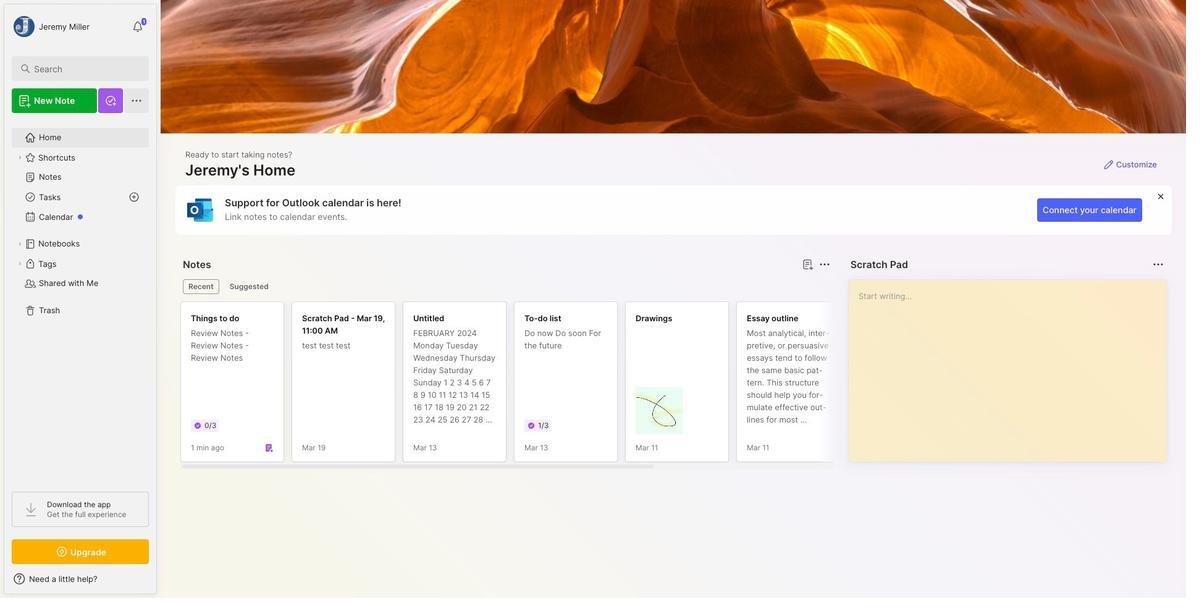 Task type: locate. For each thing, give the bounding box(es) containing it.
tab list
[[183, 279, 829, 294]]

1 horizontal spatial more actions field
[[1150, 256, 1167, 273]]

More actions field
[[816, 256, 834, 273], [1150, 256, 1167, 273]]

thumbnail image
[[636, 388, 683, 434]]

row group
[[180, 302, 1070, 470]]

0 horizontal spatial tab
[[183, 279, 219, 294]]

1 horizontal spatial tab
[[224, 279, 274, 294]]

1 tab from the left
[[183, 279, 219, 294]]

Search text field
[[34, 63, 138, 75]]

tree
[[4, 121, 156, 481]]

tab
[[183, 279, 219, 294], [224, 279, 274, 294]]

0 horizontal spatial more actions field
[[816, 256, 834, 273]]

WHAT'S NEW field
[[4, 569, 156, 589]]

None search field
[[34, 61, 138, 76]]

expand notebooks image
[[16, 240, 23, 248]]

main element
[[0, 0, 161, 598]]



Task type: vqa. For each thing, say whether or not it's contained in the screenshot.
More actions icon
yes



Task type: describe. For each thing, give the bounding box(es) containing it.
click to collapse image
[[156, 575, 165, 590]]

more actions image
[[1151, 257, 1166, 272]]

Start writing… text field
[[859, 280, 1166, 452]]

2 tab from the left
[[224, 279, 274, 294]]

none search field inside main element
[[34, 61, 138, 76]]

expand tags image
[[16, 260, 23, 268]]

1 more actions field from the left
[[816, 256, 834, 273]]

tree inside main element
[[4, 121, 156, 481]]

more actions image
[[817, 257, 832, 272]]

2 more actions field from the left
[[1150, 256, 1167, 273]]

Account field
[[12, 14, 90, 39]]



